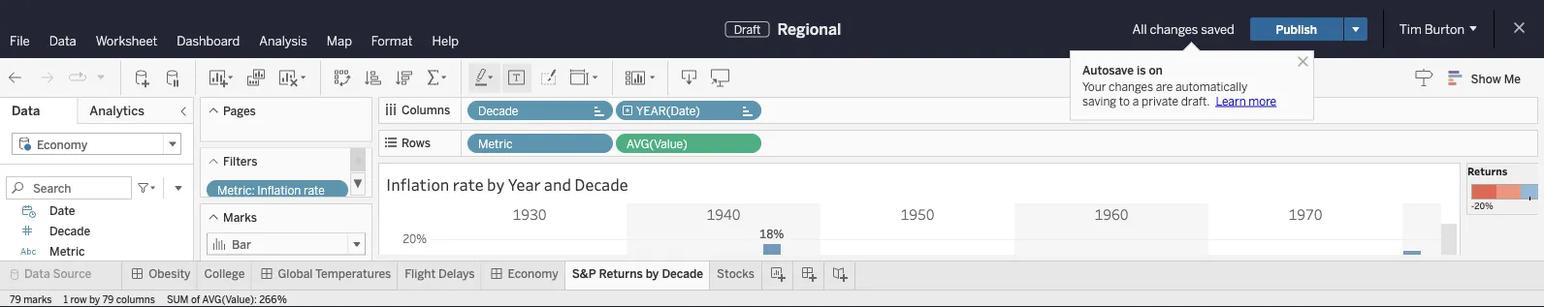 Task type: describe. For each thing, give the bounding box(es) containing it.
totals image
[[426, 68, 449, 88]]

learn more
[[1216, 94, 1277, 108]]

decade right and
[[575, 174, 628, 195]]

1 horizontal spatial replay animation image
[[95, 71, 107, 83]]

show
[[1471, 72, 1501, 86]]

0 horizontal spatial replay animation image
[[68, 68, 87, 88]]

draft.
[[1181, 94, 1210, 108]]

tim burton
[[1399, 21, 1465, 37]]

is
[[1137, 63, 1146, 77]]

a
[[1133, 94, 1139, 108]]

economy
[[508, 267, 558, 281]]

autosave
[[1082, 63, 1134, 77]]

1 horizontal spatial inflation
[[386, 174, 449, 195]]

swap rows and columns image
[[333, 68, 352, 88]]

college
[[204, 267, 245, 281]]

inflation rate by year and decade
[[386, 174, 628, 195]]

burton
[[1425, 21, 1465, 37]]

collapse image
[[178, 106, 189, 117]]

decade down the highlight image
[[478, 104, 518, 118]]

show me
[[1471, 72, 1521, 86]]

▲
[[352, 153, 364, 167]]

sorted ascending by average of value within date year image
[[364, 68, 383, 88]]

-
[[1471, 200, 1474, 212]]

analytics
[[90, 103, 144, 119]]

more
[[1249, 94, 1277, 108]]

decade down date
[[49, 225, 90, 239]]

s&p
[[572, 267, 596, 281]]

avg(value):
[[202, 294, 257, 306]]

by for decade
[[646, 267, 659, 281]]

1940, Decade. Press Space to toggle selection. Press Escape to go back to the left margin. Use arrow keys to navigate headers text field
[[627, 204, 821, 224]]

map
[[327, 33, 352, 48]]

global temperatures
[[278, 267, 391, 281]]

1960, Decade. Press Space to toggle selection. Press Escape to go back to the left margin. Use arrow keys to navigate headers text field
[[1015, 204, 1209, 224]]

1 79 from the left
[[10, 294, 21, 306]]

help
[[432, 33, 459, 48]]

private
[[1142, 94, 1179, 108]]

clear sheet image
[[277, 68, 308, 88]]

rows
[[402, 136, 431, 150]]

to
[[1119, 94, 1130, 108]]

fit image
[[569, 68, 600, 88]]

date
[[49, 204, 75, 218]]

automatically
[[1176, 80, 1248, 94]]

undo image
[[6, 68, 25, 88]]

and
[[544, 174, 571, 195]]

your
[[1082, 80, 1106, 94]]

0 horizontal spatial rate
[[304, 184, 325, 198]]

sum
[[167, 294, 189, 306]]

1980, Decade. Press Space to toggle selection. Press Escape to go back to the left margin. Use arrow keys to navigate headers text field
[[1403, 204, 1544, 224]]

marks
[[23, 294, 52, 306]]

filters
[[223, 155, 257, 169]]

download image
[[680, 68, 699, 88]]

1930, Decade. Press Space to toggle selection. Press Escape to go back to the left margin. Use arrow keys to navigate headers text field
[[433, 204, 627, 224]]

flight
[[405, 267, 436, 281]]

autosave is on
[[1082, 63, 1163, 77]]

pages
[[223, 104, 256, 118]]

format
[[371, 33, 413, 48]]

highlight image
[[473, 68, 496, 88]]

1 row by 79 columns
[[64, 294, 155, 306]]

new data source image
[[133, 68, 152, 88]]

regional
[[777, 20, 841, 38]]

sorted descending by average of value within date year image
[[395, 68, 414, 88]]

dashboard
[[177, 33, 240, 48]]

by for year
[[487, 174, 505, 195]]

0 vertical spatial returns
[[1468, 164, 1508, 178]]

20%
[[1474, 200, 1493, 212]]

file
[[10, 33, 30, 48]]

marks. press enter to open the view data window.. use arrow keys to navigate data visualization elements. image
[[433, 224, 1544, 307]]

s&p returns by decade
[[572, 267, 703, 281]]

2 vertical spatial data
[[24, 267, 50, 281]]

year
[[508, 174, 541, 195]]

data source
[[24, 267, 91, 281]]



Task type: vqa. For each thing, say whether or not it's contained in the screenshot.
Sorted descending by average of Value within Date Year icon
yes



Task type: locate. For each thing, give the bounding box(es) containing it.
open and edit this workbook in tableau desktop image
[[711, 68, 730, 88]]

of
[[191, 294, 200, 306]]

-20%
[[1471, 200, 1493, 212]]

replay animation image
[[68, 68, 87, 88], [95, 71, 107, 83]]

1 horizontal spatial returns
[[1468, 164, 1508, 178]]

1 horizontal spatial 79
[[102, 294, 114, 306]]

data
[[49, 33, 76, 48], [12, 103, 40, 119], [24, 267, 50, 281]]

data down undo icon
[[12, 103, 40, 119]]

metric:
[[217, 184, 255, 198]]

your changes are automatically saving to a private draft.
[[1082, 80, 1248, 108]]

learn
[[1216, 94, 1246, 108]]

row
[[70, 294, 87, 306]]

1950, Decade. Press Space to toggle selection. Press Escape to go back to the left margin. Use arrow keys to navigate headers text field
[[821, 204, 1015, 224]]

2 vertical spatial by
[[89, 294, 100, 306]]

data up redo image
[[49, 33, 76, 48]]

show me button
[[1440, 63, 1538, 93]]

learn more link
[[1210, 94, 1277, 108]]

1 vertical spatial metric
[[49, 245, 85, 259]]

draft
[[734, 22, 761, 36]]

returns up 20%
[[1468, 164, 1508, 178]]

1970, Decade. Press Space to toggle selection. Press Escape to go back to the left margin. Use arrow keys to navigate headers text field
[[1209, 204, 1403, 224]]

pause auto updates image
[[164, 68, 183, 88]]

1 vertical spatial changes
[[1109, 80, 1153, 94]]

metric
[[478, 137, 513, 151], [49, 245, 85, 259]]

0 horizontal spatial metric
[[49, 245, 85, 259]]

publish
[[1276, 22, 1317, 36]]

redo image
[[37, 68, 56, 88]]

on
[[1149, 63, 1163, 77]]

format workbook image
[[538, 68, 558, 88]]

1 horizontal spatial rate
[[453, 174, 484, 195]]

marks
[[223, 210, 257, 225]]

columns
[[116, 294, 155, 306]]

decade
[[478, 104, 518, 118], [575, 174, 628, 195], [49, 225, 90, 239], [662, 267, 703, 281]]

replay animation image right redo image
[[68, 68, 87, 88]]

temperatures
[[315, 267, 391, 281]]

0 vertical spatial data
[[49, 33, 76, 48]]

0 horizontal spatial inflation
[[257, 184, 301, 198]]

79
[[10, 294, 21, 306], [102, 294, 114, 306]]

changes for all
[[1150, 21, 1198, 37]]

changes for your
[[1109, 80, 1153, 94]]

obesity
[[149, 267, 191, 281]]

all changes saved
[[1133, 21, 1235, 37]]

266%
[[259, 294, 287, 306]]

by right row
[[89, 294, 100, 306]]

saving
[[1082, 94, 1117, 108]]

changes right all
[[1150, 21, 1198, 37]]

tim
[[1399, 21, 1422, 37]]

1 vertical spatial returns
[[599, 267, 643, 281]]

1
[[64, 294, 68, 306]]

0 vertical spatial metric
[[478, 137, 513, 151]]

by for 79
[[89, 294, 100, 306]]

saved
[[1201, 21, 1235, 37]]

0 horizontal spatial 79
[[10, 294, 21, 306]]

metric up source
[[49, 245, 85, 259]]

delays
[[439, 267, 475, 281]]

hide mark labels image
[[507, 68, 527, 88]]

79 left columns
[[102, 294, 114, 306]]

are
[[1156, 80, 1173, 94]]

analysis
[[259, 33, 307, 48]]

0 horizontal spatial returns
[[599, 267, 643, 281]]

metric: inflation rate
[[217, 184, 325, 198]]

0 vertical spatial changes
[[1150, 21, 1198, 37]]

1 vertical spatial data
[[12, 103, 40, 119]]

flight delays
[[405, 267, 475, 281]]

rate left year
[[453, 174, 484, 195]]

all
[[1133, 21, 1147, 37]]

source
[[53, 267, 91, 281]]

duplicate image
[[246, 68, 266, 88]]

79 left marks
[[10, 294, 21, 306]]

changes inside your changes are automatically saving to a private draft.
[[1109, 80, 1153, 94]]

1 vertical spatial by
[[646, 267, 659, 281]]

metric up inflation rate by year and decade
[[478, 137, 513, 151]]

data guide image
[[1415, 68, 1434, 87]]

79 marks
[[10, 294, 52, 306]]

year(date)
[[636, 104, 700, 118]]

inflation down rows
[[386, 174, 449, 195]]

0 vertical spatial by
[[487, 174, 505, 195]]

by left year
[[487, 174, 505, 195]]

data up marks
[[24, 267, 50, 281]]

stocks
[[717, 267, 755, 281]]

decade left stocks on the left
[[662, 267, 703, 281]]

me
[[1504, 72, 1521, 86]]

sum of avg(value): 266%
[[167, 294, 287, 306]]

changes
[[1150, 21, 1198, 37], [1109, 80, 1153, 94]]

2 79 from the left
[[102, 294, 114, 306]]

inflation right metric:
[[257, 184, 301, 198]]

by right s&p
[[646, 267, 659, 281]]

show/hide cards image
[[625, 68, 656, 88]]

▼
[[352, 177, 364, 191]]

avg(value)
[[627, 137, 687, 151]]

returns right s&p
[[599, 267, 643, 281]]

2 horizontal spatial by
[[646, 267, 659, 281]]

replay animation image up analytics
[[95, 71, 107, 83]]

rate
[[453, 174, 484, 195], [304, 184, 325, 198]]

Search text field
[[6, 177, 132, 200]]

global
[[278, 267, 313, 281]]

worksheet
[[96, 33, 157, 48]]

rate left ▼
[[304, 184, 325, 198]]

close image
[[1294, 52, 1312, 71]]

1 horizontal spatial metric
[[478, 137, 513, 151]]

inflation
[[386, 174, 449, 195], [257, 184, 301, 198]]

by
[[487, 174, 505, 195], [646, 267, 659, 281], [89, 294, 100, 306]]

1 horizontal spatial by
[[487, 174, 505, 195]]

0 horizontal spatial by
[[89, 294, 100, 306]]

returns
[[1468, 164, 1508, 178], [599, 267, 643, 281]]

columns
[[402, 103, 450, 117]]

new worksheet image
[[208, 68, 235, 88]]

publish button
[[1250, 17, 1343, 41]]

changes down autosave is on
[[1109, 80, 1153, 94]]



